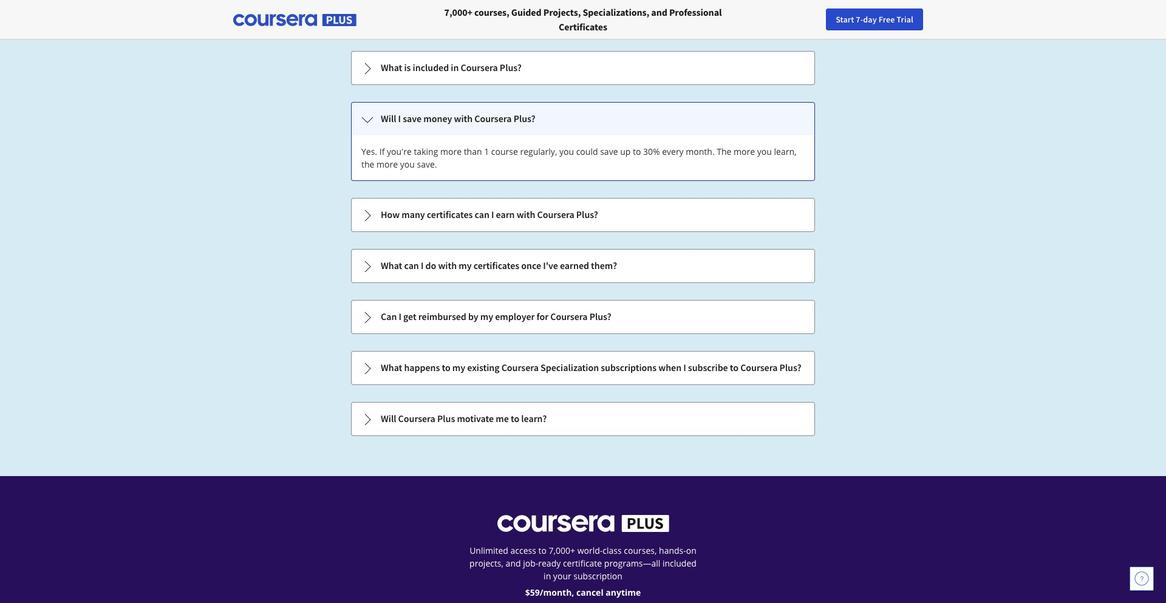 Task type: vqa. For each thing, say whether or not it's contained in the screenshot.
bottom save
yes



Task type: locate. For each thing, give the bounding box(es) containing it.
start 7-day free trial
[[836, 14, 914, 25]]

coursera right earn
[[537, 208, 575, 221]]

$59
[[525, 587, 540, 599]]

world-
[[578, 545, 603, 557]]

and left the professional
[[652, 6, 668, 18]]

7,000+ courses, guided projects, specializations, and professional certificates
[[445, 6, 722, 33]]

in inside dropdown button
[[451, 61, 459, 74]]

7,000+ up "what is included in coursera plus?"
[[445, 6, 473, 18]]

your up /month,
[[554, 571, 572, 582]]

what left do
[[381, 259, 402, 272]]

to inside the yes. if you're taking more than 1 course regularly, you could save up to 30% every month. the more you learn, the more you save.
[[633, 146, 641, 157]]

list
[[350, 0, 817, 438]]

0 vertical spatial will
[[381, 112, 397, 125]]

what for what happens to my existing coursera specialization subscriptions when i subscribe to coursera plus?
[[381, 362, 402, 374]]

1 horizontal spatial coursera plus image
[[497, 515, 669, 532]]

None search field
[[167, 8, 459, 32]]

certificate
[[563, 558, 602, 569]]

to up ready
[[539, 545, 547, 557]]

in right "is"
[[451, 61, 459, 74]]

2 vertical spatial my
[[453, 362, 466, 374]]

learn?
[[522, 413, 547, 425]]

1 vertical spatial 7,000+
[[549, 545, 576, 557]]

courses, left the guided
[[475, 6, 510, 18]]

with right do
[[438, 259, 457, 272]]

more left than
[[441, 146, 462, 157]]

0 horizontal spatial certificates
[[427, 208, 473, 221]]

0 vertical spatial 7,000+
[[445, 6, 473, 18]]

more down if
[[377, 159, 398, 170]]

1 vertical spatial what
[[381, 259, 402, 272]]

reimbursed
[[419, 311, 467, 323]]

coursera left plus
[[398, 413, 436, 425]]

you left learn,
[[758, 146, 772, 157]]

0 vertical spatial my
[[459, 259, 472, 272]]

will up if
[[381, 112, 397, 125]]

certificates right many
[[427, 208, 473, 221]]

0 vertical spatial with
[[454, 112, 473, 125]]

learn,
[[775, 146, 797, 157]]

0 vertical spatial coursera plus image
[[233, 14, 357, 26]]

0 vertical spatial what
[[381, 61, 402, 74]]

i
[[398, 112, 401, 125], [492, 208, 494, 221], [421, 259, 424, 272], [399, 311, 402, 323], [684, 362, 686, 374]]

1 horizontal spatial certificates
[[474, 259, 520, 272]]

hands-
[[659, 545, 687, 557]]

1 horizontal spatial in
[[544, 571, 551, 582]]

money
[[424, 112, 452, 125]]

what for what can i do with my certificates once i've earned them?
[[381, 259, 402, 272]]

start
[[836, 14, 855, 25]]

day
[[864, 14, 877, 25]]

with for certificates
[[438, 259, 457, 272]]

what is included in coursera plus? button
[[352, 52, 815, 84]]

save
[[403, 112, 422, 125], [600, 146, 618, 157]]

you down you're
[[400, 159, 415, 170]]

1 horizontal spatial save
[[600, 146, 618, 157]]

anytime
[[606, 587, 641, 599]]

coursera right subscribe
[[741, 362, 778, 374]]

you left could
[[560, 146, 574, 157]]

in down ready
[[544, 571, 551, 582]]

1 vertical spatial can
[[404, 259, 419, 272]]

to
[[633, 146, 641, 157], [442, 362, 451, 374], [730, 362, 739, 374], [511, 413, 520, 425], [539, 545, 547, 557]]

save inside dropdown button
[[403, 112, 422, 125]]

and down access at the bottom of page
[[506, 558, 521, 569]]

can inside how many certificates can i earn with coursera plus? dropdown button
[[475, 208, 490, 221]]

0 vertical spatial your
[[925, 14, 941, 25]]

1 vertical spatial coursera plus image
[[497, 515, 669, 532]]

2 will from the top
[[381, 413, 397, 425]]

included right "is"
[[413, 61, 449, 74]]

1 vertical spatial and
[[506, 558, 521, 569]]

0 horizontal spatial in
[[451, 61, 459, 74]]

plus?
[[500, 61, 522, 74], [514, 112, 536, 125], [577, 208, 598, 221], [590, 311, 612, 323], [780, 362, 802, 374]]

0 vertical spatial and
[[652, 6, 668, 18]]

your inside the unlimited access to 7,000+ world-class courses, hands-on projects, and job-ready certificate programs—all included in your subscription $59 /month, cancel anytime
[[554, 571, 572, 582]]

0 horizontal spatial save
[[403, 112, 422, 125]]

coursera up will i save money with coursera plus?
[[461, 61, 498, 74]]

0 vertical spatial included
[[413, 61, 449, 74]]

0 horizontal spatial your
[[554, 571, 572, 582]]

plus
[[438, 413, 455, 425]]

employer
[[495, 311, 535, 323]]

i inside dropdown button
[[492, 208, 494, 221]]

0 horizontal spatial included
[[413, 61, 449, 74]]

my left existing
[[453, 362, 466, 374]]

projects,
[[470, 558, 504, 569]]

your
[[925, 14, 941, 25], [554, 571, 572, 582]]

professional
[[670, 6, 722, 18]]

1 horizontal spatial courses,
[[624, 545, 657, 557]]

coursera up 1
[[475, 112, 512, 125]]

1 horizontal spatial included
[[663, 558, 697, 569]]

0 horizontal spatial can
[[404, 259, 419, 272]]

0 horizontal spatial courses,
[[475, 6, 510, 18]]

more right the
[[734, 146, 755, 157]]

save left the up at the right top
[[600, 146, 618, 157]]

0 horizontal spatial 7,000+
[[445, 6, 473, 18]]

1 will from the top
[[381, 112, 397, 125]]

coursera plus image for unlimited access to 7,000+ world-class courses, hands-on projects, and job-ready certificate programs—all included in your subscription
[[497, 515, 669, 532]]

the
[[717, 146, 732, 157]]

my right do
[[459, 259, 472, 272]]

7,000+
[[445, 6, 473, 18], [549, 545, 576, 557]]

1 vertical spatial my
[[481, 311, 494, 323]]

certificates
[[427, 208, 473, 221], [474, 259, 520, 272]]

motivate
[[457, 413, 494, 425]]

you
[[560, 146, 574, 157], [758, 146, 772, 157], [400, 159, 415, 170]]

1 horizontal spatial can
[[475, 208, 490, 221]]

what left happens
[[381, 362, 402, 374]]

the
[[362, 159, 375, 170]]

will for will i save money with coursera plus?
[[381, 112, 397, 125]]

regularly,
[[520, 146, 557, 157]]

will i save money with coursera plus?
[[381, 112, 536, 125]]

what left "is"
[[381, 61, 402, 74]]

coursera plus image
[[233, 14, 357, 26], [497, 515, 669, 532]]

coursera right for
[[551, 311, 588, 323]]

1 vertical spatial with
[[517, 208, 536, 221]]

30%
[[644, 146, 660, 157]]

with
[[454, 112, 473, 125], [517, 208, 536, 221], [438, 259, 457, 272]]

save left money
[[403, 112, 422, 125]]

i've
[[543, 259, 558, 272]]

more
[[441, 146, 462, 157], [734, 146, 755, 157], [377, 159, 398, 170]]

will
[[381, 112, 397, 125], [381, 413, 397, 425]]

1 vertical spatial certificates
[[474, 259, 520, 272]]

will left plus
[[381, 413, 397, 425]]

included down hands-
[[663, 558, 697, 569]]

1
[[484, 146, 489, 157]]

0 vertical spatial save
[[403, 112, 422, 125]]

to right the up at the right top
[[633, 146, 641, 157]]

1 vertical spatial in
[[544, 571, 551, 582]]

in
[[451, 61, 459, 74], [544, 571, 551, 582]]

with inside dropdown button
[[517, 208, 536, 221]]

unlimited
[[470, 545, 509, 557]]

0 vertical spatial can
[[475, 208, 490, 221]]

0 horizontal spatial coursera plus image
[[233, 14, 357, 26]]

0 vertical spatial certificates
[[427, 208, 473, 221]]

0 vertical spatial courses,
[[475, 6, 510, 18]]

is
[[404, 61, 411, 74]]

1 vertical spatial courses,
[[624, 545, 657, 557]]

unlimited access to 7,000+ world-class courses, hands-on projects, and job-ready certificate programs—all included in your subscription $59 /month, cancel anytime
[[470, 545, 697, 599]]

2 what from the top
[[381, 259, 402, 272]]

with right money
[[454, 112, 473, 125]]

save inside the yes. if you're taking more than 1 course regularly, you could save up to 30% every month. the more you learn, the more you save.
[[600, 146, 618, 157]]

your right find
[[925, 14, 941, 25]]

1 vertical spatial your
[[554, 571, 572, 582]]

3 what from the top
[[381, 362, 402, 374]]

i up you're
[[398, 112, 401, 125]]

find
[[908, 14, 923, 25]]

when
[[659, 362, 682, 374]]

1 vertical spatial included
[[663, 558, 697, 569]]

can left do
[[404, 259, 419, 272]]

certificates left once at left top
[[474, 259, 520, 272]]

1 horizontal spatial and
[[652, 6, 668, 18]]

them?
[[591, 259, 617, 272]]

list containing what is included in coursera plus?
[[350, 0, 817, 438]]

courses, up 'programs—all'
[[624, 545, 657, 557]]

with right earn
[[517, 208, 536, 221]]

job-
[[523, 558, 539, 569]]

and
[[652, 6, 668, 18], [506, 558, 521, 569]]

1 vertical spatial will
[[381, 413, 397, 425]]

1 vertical spatial save
[[600, 146, 618, 157]]

what
[[381, 61, 402, 74], [381, 259, 402, 272], [381, 362, 402, 374]]

2 vertical spatial with
[[438, 259, 457, 272]]

courses,
[[475, 6, 510, 18], [624, 545, 657, 557]]

1 what from the top
[[381, 61, 402, 74]]

i left earn
[[492, 208, 494, 221]]

can
[[475, 208, 490, 221], [404, 259, 419, 272]]

1 horizontal spatial 7,000+
[[549, 545, 576, 557]]

ready
[[539, 558, 561, 569]]

what happens to my existing coursera specialization subscriptions when i subscribe to coursera plus? button
[[352, 352, 815, 385]]

many
[[402, 208, 425, 221]]

to right happens
[[442, 362, 451, 374]]

included
[[413, 61, 449, 74], [663, 558, 697, 569]]

what is included in coursera plus?
[[381, 61, 522, 74]]

7,000+ up ready
[[549, 545, 576, 557]]

once
[[522, 259, 541, 272]]

0 horizontal spatial and
[[506, 558, 521, 569]]

1 horizontal spatial your
[[925, 14, 941, 25]]

2 horizontal spatial more
[[734, 146, 755, 157]]

2 vertical spatial what
[[381, 362, 402, 374]]

coursera
[[461, 61, 498, 74], [475, 112, 512, 125], [537, 208, 575, 221], [551, 311, 588, 323], [502, 362, 539, 374], [741, 362, 778, 374], [398, 413, 436, 425]]

0 vertical spatial in
[[451, 61, 459, 74]]

help center image
[[1135, 572, 1150, 586]]

can left earn
[[475, 208, 490, 221]]

course
[[492, 146, 518, 157]]

my right by
[[481, 311, 494, 323]]

subscriptions
[[601, 362, 657, 374]]



Task type: describe. For each thing, give the bounding box(es) containing it.
subscribe
[[688, 362, 728, 374]]

taking
[[414, 146, 438, 157]]

plus? inside dropdown button
[[577, 208, 598, 221]]

can i get reimbursed by my employer for coursera plus?
[[381, 311, 612, 323]]

/month,
[[540, 587, 575, 599]]

every
[[662, 146, 684, 157]]

find your new career
[[908, 14, 984, 25]]

guided
[[512, 6, 542, 18]]

if
[[380, 146, 385, 157]]

get
[[404, 311, 417, 323]]

specialization
[[541, 362, 599, 374]]

courses, inside 7,000+ courses, guided projects, specializations, and professional certificates
[[475, 6, 510, 18]]

cancel
[[577, 587, 604, 599]]

certificates inside how many certificates can i earn with coursera plus? dropdown button
[[427, 208, 473, 221]]

up
[[621, 146, 631, 157]]

and inside the unlimited access to 7,000+ world-class courses, hands-on projects, and job-ready certificate programs—all included in your subscription $59 /month, cancel anytime
[[506, 558, 521, 569]]

1 horizontal spatial you
[[560, 146, 574, 157]]

certificates inside what can i do with my certificates once i've earned them? dropdown button
[[474, 259, 520, 272]]

on
[[687, 545, 697, 557]]

by
[[468, 311, 479, 323]]

can inside what can i do with my certificates once i've earned them? dropdown button
[[404, 259, 419, 272]]

happens
[[404, 362, 440, 374]]

you're
[[387, 146, 412, 157]]

free
[[879, 14, 895, 25]]

access
[[511, 545, 537, 557]]

what can i do with my certificates once i've earned them? button
[[352, 250, 815, 283]]

than
[[464, 146, 482, 157]]

class
[[603, 545, 622, 557]]

i left get
[[399, 311, 402, 323]]

certificates
[[559, 21, 608, 33]]

i left do
[[421, 259, 424, 272]]

programs—all
[[605, 558, 661, 569]]

start 7-day free trial button
[[827, 9, 924, 30]]

7,000+ inside the unlimited access to 7,000+ world-class courses, hands-on projects, and job-ready certificate programs—all included in your subscription $59 /month, cancel anytime
[[549, 545, 576, 557]]

can
[[381, 311, 397, 323]]

new
[[943, 14, 959, 25]]

my for by
[[481, 311, 494, 323]]

included inside the unlimited access to 7,000+ world-class courses, hands-on projects, and job-ready certificate programs—all included in your subscription $59 /month, cancel anytime
[[663, 558, 697, 569]]

could
[[577, 146, 598, 157]]

what can i do with my certificates once i've earned them?
[[381, 259, 617, 272]]

in inside the unlimited access to 7,000+ world-class courses, hands-on projects, and job-ready certificate programs—all included in your subscription $59 /month, cancel anytime
[[544, 571, 551, 582]]

my for with
[[459, 259, 472, 272]]

can i get reimbursed by my employer for coursera plus? button
[[352, 301, 815, 334]]

what happens to my existing coursera specialization subscriptions when i subscribe to coursera plus?
[[381, 362, 802, 374]]

what for what is included in coursera plus?
[[381, 61, 402, 74]]

for
[[537, 311, 549, 323]]

coursera right existing
[[502, 362, 539, 374]]

month.
[[686, 146, 715, 157]]

7,000+ inside 7,000+ courses, guided projects, specializations, and professional certificates
[[445, 6, 473, 18]]

existing
[[467, 362, 500, 374]]

with for plus?
[[454, 112, 473, 125]]

coursera plus image for 7,000+ courses, guided projects, specializations, and professional certificates
[[233, 14, 357, 26]]

subscription
[[574, 571, 623, 582]]

0 horizontal spatial more
[[377, 159, 398, 170]]

and inside 7,000+ courses, guided projects, specializations, and professional certificates
[[652, 6, 668, 18]]

trial
[[897, 14, 914, 25]]

how
[[381, 208, 400, 221]]

included inside dropdown button
[[413, 61, 449, 74]]

yes.
[[362, 146, 377, 157]]

earned
[[560, 259, 589, 272]]

earn
[[496, 208, 515, 221]]

courses, inside the unlimited access to 7,000+ world-class courses, hands-on projects, and job-ready certificate programs—all included in your subscription $59 /month, cancel anytime
[[624, 545, 657, 557]]

7-
[[856, 14, 864, 25]]

specializations,
[[583, 6, 650, 18]]

0 horizontal spatial you
[[400, 159, 415, 170]]

career
[[960, 14, 984, 25]]

me
[[496, 413, 509, 425]]

will coursera plus motivate me to learn? button
[[352, 403, 815, 436]]

do
[[426, 259, 436, 272]]

will for will coursera plus motivate me to learn?
[[381, 413, 397, 425]]

yes. if you're taking more than 1 course regularly, you could save up to 30% every month. the more you learn, the more you save.
[[362, 146, 797, 170]]

find your new career link
[[902, 12, 990, 27]]

i right the when
[[684, 362, 686, 374]]

to right me
[[511, 413, 520, 425]]

to right subscribe
[[730, 362, 739, 374]]

1 horizontal spatial more
[[441, 146, 462, 157]]

projects,
[[544, 6, 581, 18]]

coursera inside dropdown button
[[537, 208, 575, 221]]

2 horizontal spatial you
[[758, 146, 772, 157]]

will i save money with coursera plus? button
[[352, 103, 815, 136]]

how many certificates can i earn with coursera plus?
[[381, 208, 598, 221]]

to inside the unlimited access to 7,000+ world-class courses, hands-on projects, and job-ready certificate programs—all included in your subscription $59 /month, cancel anytime
[[539, 545, 547, 557]]

will coursera plus motivate me to learn?
[[381, 413, 547, 425]]

save.
[[417, 159, 437, 170]]

how many certificates can i earn with coursera plus? button
[[352, 199, 815, 232]]



